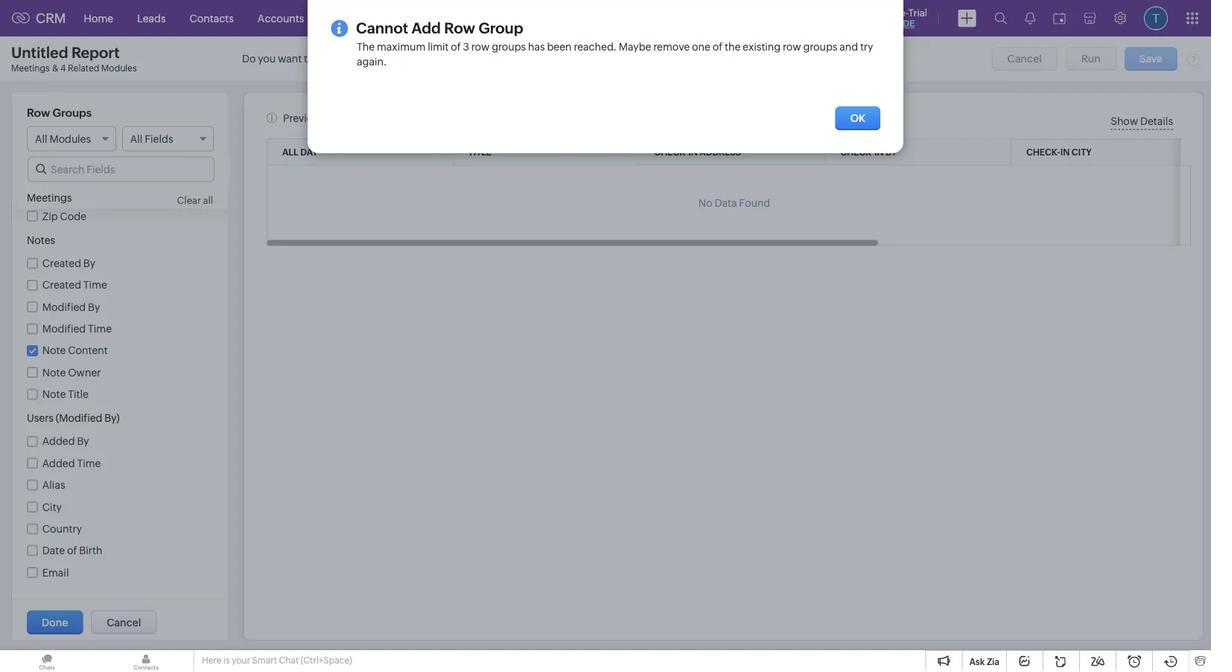 Task type: describe. For each thing, give the bounding box(es) containing it.
groups for row groups
[[53, 107, 92, 120]]

values.
[[684, 112, 718, 124]]

no for no column selected
[[27, 485, 41, 497]]

aggregate
[[632, 112, 682, 124]]

has
[[528, 41, 545, 53]]

cannot
[[356, 19, 408, 36]]

leads
[[137, 12, 166, 24]]

shown
[[323, 112, 355, 124]]

check-in city inside tab panel
[[42, 275, 107, 287]]

enterprise-trial upgrade
[[860, 7, 927, 29]]

1 horizontal spatial columns
[[86, 464, 133, 477]]

chat
[[279, 656, 299, 666]]

note inside tab panel
[[42, 297, 66, 309]]

selected inside row groups no group selected
[[76, 390, 119, 401]]

0 vertical spatial row
[[444, 19, 475, 36]]

0 horizontal spatial columns
[[27, 160, 74, 173]]

1 horizontal spatial to
[[569, 112, 579, 124]]

code
[[60, 210, 86, 222]]

add
[[411, 19, 441, 36]]

modified time
[[42, 323, 112, 335]]

and
[[840, 41, 858, 53]]

zia
[[987, 657, 1000, 667]]

home
[[84, 12, 113, 24]]

details
[[1140, 115, 1173, 127]]

time for modified time
[[88, 323, 112, 335]]

smart
[[252, 656, 277, 666]]

day inside tab panel
[[57, 185, 74, 197]]

contacts
[[190, 12, 234, 24]]

note up users
[[42, 389, 66, 401]]

2 vertical spatial group
[[43, 437, 74, 449]]

actual
[[600, 112, 630, 124]]

upgrade
[[872, 19, 915, 29]]

name
[[64, 320, 93, 331]]

ok button
[[836, 107, 880, 130]]

users
[[27, 413, 54, 425]]

city inside tab panel
[[88, 275, 107, 287]]

1 groups from the left
[[492, 41, 526, 53]]

report
[[71, 44, 120, 61]]

untitled
[[11, 44, 68, 61]]

content
[[68, 345, 108, 357]]

1 vertical spatial column
[[43, 485, 82, 497]]

save button
[[1125, 47, 1178, 71]]

existing
[[743, 41, 781, 53]]

contacts image
[[99, 651, 193, 672]]

save
[[1139, 53, 1163, 65]]

0 vertical spatial column
[[27, 416, 69, 429]]

1 horizontal spatial cancel button
[[992, 47, 1058, 71]]

join
[[316, 53, 334, 65]]

created time
[[42, 279, 107, 291]]

aggregate columns
[[27, 464, 133, 477]]

check-in by inside tab panel
[[42, 253, 100, 264]]

country
[[42, 523, 82, 535]]

last
[[42, 320, 62, 331]]

notes
[[27, 234, 55, 246]]

is
[[223, 656, 230, 666]]

contacts link
[[178, 0, 246, 36]]

related
[[68, 63, 99, 73]]

enterprise-
[[860, 7, 908, 18]]

row for row groups no group selected
[[27, 372, 50, 385]]

alias
[[42, 480, 65, 492]]

all inside tab panel
[[42, 185, 55, 197]]

see
[[581, 112, 598, 124]]

maximum
[[377, 41, 426, 53]]

leads link
[[125, 0, 178, 36]]

cannot add row group
[[356, 19, 523, 36]]

calls
[[497, 12, 521, 24]]

done button
[[27, 611, 83, 635]]

group for no
[[43, 390, 74, 401]]

email
[[42, 567, 69, 579]]

crm
[[36, 11, 66, 26]]

created by
[[42, 258, 95, 270]]

the inside the maximum limit of 3 row groups has been reached. maybe remove one of the existing row groups and try again.
[[725, 41, 741, 53]]

with
[[358, 112, 379, 124]]

0 horizontal spatial cancel button
[[91, 611, 157, 635]]

signals image
[[1025, 12, 1035, 25]]

the
[[357, 41, 375, 53]]

column groups
[[27, 416, 111, 429]]

added for added by
[[42, 436, 75, 448]]

(modified
[[56, 413, 102, 425]]

to
[[42, 189, 54, 201]]

cancel for the left cancel "button"
[[107, 617, 141, 629]]

cancel for the right cancel "button"
[[1008, 53, 1042, 65]]

home link
[[72, 0, 125, 36]]

note down note content
[[42, 367, 66, 379]]

deals link
[[316, 0, 366, 36]]

of right date
[[67, 545, 77, 557]]

ask zia
[[969, 657, 1000, 667]]

note down last
[[42, 345, 66, 357]]

1 row from the left
[[471, 41, 490, 53]]

selected for columns
[[84, 485, 127, 497]]

check-in address inside tab panel
[[42, 230, 127, 242]]

no for no group selected
[[27, 437, 41, 449]]

limited
[[381, 112, 414, 124]]

birth
[[79, 545, 102, 557]]

added for added time
[[42, 458, 75, 470]]

accounts link
[[246, 0, 316, 36]]

date of birth
[[42, 545, 102, 557]]

groups for column groups
[[71, 416, 111, 429]]

1 vertical spatial note title
[[42, 389, 89, 401]]

done
[[42, 617, 68, 629]]

selected for groups
[[76, 437, 119, 449]]

here is your smart chat (ctrl+space)
[[202, 656, 352, 666]]

tasks link
[[366, 0, 417, 36]]

again.
[[357, 56, 387, 68]]

signals element
[[1016, 0, 1044, 36]]



Task type: locate. For each thing, give the bounding box(es) containing it.
1 vertical spatial added
[[42, 458, 75, 470]]

0 horizontal spatial cancel
[[107, 617, 141, 629]]

one
[[692, 41, 711, 53]]

run left save
[[1081, 53, 1101, 65]]

preview shown with limited number of rows. run the report to see actual aggregate values.
[[283, 112, 718, 124]]

accounts
[[258, 12, 304, 24]]

row for row groups
[[27, 107, 50, 120]]

row inside row groups no group selected
[[27, 372, 50, 385]]

3
[[463, 41, 469, 53]]

modified by
[[42, 301, 100, 313]]

0 vertical spatial run
[[1081, 53, 1101, 65]]

row right 3
[[471, 41, 490, 53]]

group inside row groups no group selected
[[43, 390, 74, 401]]

0 vertical spatial cancel button
[[992, 47, 1058, 71]]

row groups
[[27, 107, 92, 120]]

added time
[[42, 458, 101, 470]]

1 modified from the top
[[42, 301, 86, 313]]

1 vertical spatial modified
[[42, 323, 86, 335]]

no down users
[[27, 437, 41, 449]]

untitled report meetings & 4 related modules
[[11, 44, 137, 73]]

deals
[[328, 12, 354, 24]]

more
[[107, 345, 132, 357]]

0 vertical spatial the
[[725, 41, 741, 53]]

1 vertical spatial group
[[43, 390, 74, 401]]

0 vertical spatial meetings
[[429, 12, 474, 24]]

trial
[[908, 7, 927, 18]]

no left data
[[699, 197, 713, 209]]

0 vertical spatial group
[[479, 19, 523, 36]]

aggregate
[[27, 464, 83, 477]]

chats image
[[0, 651, 94, 672]]

1 horizontal spatial row
[[783, 41, 801, 53]]

no data found
[[699, 197, 770, 209]]

1 vertical spatial cancel button
[[91, 611, 157, 635]]

time
[[83, 279, 107, 291], [88, 323, 112, 335], [77, 458, 101, 470]]

no inside row groups no group selected
[[27, 390, 41, 401]]

groups left has
[[492, 41, 526, 53]]

all day
[[282, 147, 318, 157], [282, 147, 318, 157], [42, 185, 74, 197]]

2 row from the left
[[783, 41, 801, 53]]

row groups no group selected
[[27, 372, 119, 401]]

0 vertical spatial created
[[42, 258, 81, 270]]

1 vertical spatial run
[[498, 112, 517, 124]]

try
[[860, 41, 873, 53]]

0 vertical spatial modified
[[42, 301, 86, 313]]

last name
[[42, 320, 93, 331]]

note
[[42, 297, 66, 309], [42, 345, 66, 357], [42, 367, 66, 379], [42, 389, 66, 401]]

2 created from the top
[[42, 279, 81, 291]]

column down the aggregate
[[43, 485, 82, 497]]

2 groups from the left
[[803, 41, 838, 53]]

0 vertical spatial added
[[42, 436, 75, 448]]

1 created from the top
[[42, 258, 81, 270]]

1 horizontal spatial cancel
[[1008, 53, 1042, 65]]

meetings inside untitled report meetings & 4 related modules
[[11, 63, 50, 73]]

no for no data found
[[699, 197, 713, 209]]

1 added from the top
[[42, 436, 75, 448]]

check-in address
[[654, 148, 741, 158], [654, 148, 741, 158], [42, 230, 127, 242]]

ok
[[850, 112, 866, 124]]

groups inside row groups no group selected
[[53, 372, 92, 385]]

check-
[[1026, 147, 1060, 157], [1026, 147, 1060, 157], [654, 148, 688, 158], [654, 148, 688, 158], [840, 148, 874, 158], [840, 148, 874, 158], [42, 230, 77, 242], [42, 253, 77, 264], [42, 275, 77, 287]]

modified up last name
[[42, 301, 86, 313]]

in
[[1060, 147, 1070, 157], [1060, 147, 1070, 157], [688, 148, 698, 158], [688, 148, 698, 158], [874, 148, 884, 158], [874, 148, 884, 158], [77, 230, 86, 242], [77, 253, 86, 264], [77, 275, 86, 287]]

modified for modified time
[[42, 323, 86, 335]]

created for created time
[[42, 279, 81, 291]]

been
[[547, 41, 572, 53]]

run inside button
[[1081, 53, 1101, 65]]

another
[[336, 53, 374, 65]]

report
[[537, 112, 567, 124]]

1 vertical spatial created
[[42, 279, 81, 291]]

no up users
[[27, 390, 41, 401]]

modified down modified by
[[42, 323, 86, 335]]

note title down created time
[[42, 297, 89, 309]]

of left 3
[[451, 41, 461, 53]]

to left see
[[569, 112, 579, 124]]

2 vertical spatial groups
[[71, 416, 111, 429]]

row
[[471, 41, 490, 53], [783, 41, 801, 53]]

0 vertical spatial to
[[304, 53, 314, 65]]

added by
[[42, 436, 89, 448]]

the left report
[[519, 112, 535, 124]]

of left rows.
[[457, 112, 467, 124]]

1 vertical spatial cancel
[[107, 617, 141, 629]]

2 vertical spatial selected
[[84, 485, 127, 497]]

no
[[699, 197, 713, 209], [27, 390, 41, 401], [27, 437, 41, 449], [27, 485, 41, 497]]

row up users
[[27, 372, 50, 385]]

0 horizontal spatial run
[[498, 112, 517, 124]]

groups left and
[[803, 41, 838, 53]]

number
[[416, 112, 455, 124]]

run button
[[1066, 47, 1116, 71]]

owner
[[68, 367, 101, 379]]

meetings
[[429, 12, 474, 24], [11, 63, 50, 73], [27, 192, 72, 204]]

0 vertical spatial note title
[[42, 297, 89, 309]]

0 horizontal spatial to
[[304, 53, 314, 65]]

2 vertical spatial row
[[27, 372, 50, 385]]

0 vertical spatial selected
[[76, 390, 119, 401]]

0 vertical spatial time
[[83, 279, 107, 291]]

all day inside tab panel
[[42, 185, 74, 197]]

no left alias
[[27, 485, 41, 497]]

added down column groups
[[42, 436, 75, 448]]

tab panel containing columns
[[19, 160, 220, 497]]

&
[[52, 63, 59, 73]]

cancel down signals image
[[1008, 53, 1042, 65]]

remove
[[653, 41, 690, 53]]

limit
[[428, 41, 449, 53]]

cancel
[[1008, 53, 1042, 65], [107, 617, 141, 629]]

title
[[468, 147, 492, 157], [468, 147, 492, 157], [42, 208, 63, 220], [68, 297, 89, 309], [68, 389, 89, 401]]

1 vertical spatial selected
[[76, 437, 119, 449]]

0 horizontal spatial groups
[[492, 41, 526, 53]]

maybe
[[619, 41, 651, 53]]

note content
[[42, 345, 108, 357]]

selected down owner at bottom
[[76, 390, 119, 401]]

by inside tab panel
[[88, 253, 100, 264]]

1 vertical spatial meetings
[[11, 63, 50, 73]]

columns
[[27, 160, 74, 173], [86, 464, 133, 477]]

created
[[42, 258, 81, 270], [42, 279, 81, 291]]

1 horizontal spatial run
[[1081, 53, 1101, 65]]

column up added by
[[27, 416, 69, 429]]

to left join
[[304, 53, 314, 65]]

time up modified by
[[83, 279, 107, 291]]

columns up no column selected at the bottom left of the page
[[86, 464, 133, 477]]

report?
[[376, 53, 412, 65]]

1 vertical spatial time
[[88, 323, 112, 335]]

tasks
[[378, 12, 405, 24]]

note title down note owner
[[42, 389, 89, 401]]

meetings up 'zip'
[[27, 192, 72, 204]]

0 horizontal spatial the
[[519, 112, 535, 124]]

1 vertical spatial to
[[569, 112, 579, 124]]

found
[[739, 197, 770, 209]]

columns up to
[[27, 160, 74, 173]]

2 modified from the top
[[42, 323, 86, 335]]

cancel button down signals image
[[992, 47, 1058, 71]]

tab panel
[[19, 160, 220, 497]]

the left existing
[[725, 41, 741, 53]]

zip
[[42, 210, 58, 222]]

to
[[304, 53, 314, 65], [569, 112, 579, 124]]

selected down by)
[[76, 437, 119, 449]]

row right existing
[[783, 41, 801, 53]]

4
[[60, 63, 66, 73]]

selected
[[76, 390, 119, 401], [76, 437, 119, 449], [84, 485, 127, 497]]

time for added time
[[77, 458, 101, 470]]

2 added from the top
[[42, 458, 75, 470]]

modules
[[101, 63, 137, 73]]

by)
[[105, 413, 120, 425]]

cancel button
[[992, 47, 1058, 71], [91, 611, 157, 635]]

reached.
[[574, 41, 617, 53]]

day
[[300, 147, 318, 157], [300, 147, 318, 157], [57, 185, 74, 197]]

do
[[242, 53, 256, 65]]

0 horizontal spatial row
[[471, 41, 490, 53]]

selected down aggregate columns
[[84, 485, 127, 497]]

do you want to join another report?
[[242, 53, 412, 65]]

1 vertical spatial the
[[519, 112, 535, 124]]

modified for modified by
[[42, 301, 86, 313]]

groups down 4 at the left top of the page
[[53, 107, 92, 120]]

1 horizontal spatial groups
[[803, 41, 838, 53]]

row down untitled
[[27, 107, 50, 120]]

note title inside tab panel
[[42, 297, 89, 309]]

time down no group selected
[[77, 458, 101, 470]]

groups for row groups no group selected
[[53, 372, 92, 385]]

2 vertical spatial time
[[77, 458, 101, 470]]

tab list
[[19, 115, 220, 143]]

1 vertical spatial columns
[[86, 464, 133, 477]]

created up created time
[[42, 258, 81, 270]]

calls link
[[485, 0, 533, 36]]

by
[[886, 148, 897, 158], [886, 148, 897, 158], [88, 253, 100, 264], [83, 258, 95, 270], [88, 301, 100, 313], [77, 436, 89, 448]]

note up last
[[42, 297, 66, 309]]

0 vertical spatial cancel
[[1008, 53, 1042, 65]]

meetings link
[[417, 0, 485, 36]]

time up the content
[[88, 323, 112, 335]]

crm link
[[12, 11, 66, 26]]

created for created by
[[42, 258, 81, 270]]

cancel up contacts image
[[107, 617, 141, 629]]

zip code
[[42, 210, 86, 222]]

group for row
[[479, 19, 523, 36]]

0 vertical spatial columns
[[27, 160, 74, 173]]

1 horizontal spatial the
[[725, 41, 741, 53]]

created down created by
[[42, 279, 81, 291]]

row up 3
[[444, 19, 475, 36]]

time for created time
[[83, 279, 107, 291]]

meetings down untitled
[[11, 63, 50, 73]]

the maximum limit of 3 row groups has been reached. maybe remove one of the existing row groups and try again.
[[357, 41, 873, 68]]

all
[[282, 147, 298, 157], [282, 147, 298, 157], [42, 185, 55, 197]]

groups up no group selected
[[71, 416, 111, 429]]

cancel button up contacts image
[[91, 611, 157, 635]]

Search Fields text field
[[28, 158, 214, 181]]

check-in by
[[840, 148, 897, 158], [840, 148, 897, 158], [42, 253, 100, 264]]

the
[[725, 41, 741, 53], [519, 112, 535, 124]]

1 vertical spatial groups
[[53, 372, 92, 385]]

groups down note content
[[53, 372, 92, 385]]

your
[[232, 656, 250, 666]]

of right one
[[713, 41, 723, 53]]

show details
[[1111, 115, 1173, 127]]

0 vertical spatial groups
[[53, 107, 92, 120]]

modified
[[42, 301, 86, 313], [42, 323, 86, 335]]

run right rows.
[[498, 112, 517, 124]]

added up alias
[[42, 458, 75, 470]]

run
[[1081, 53, 1101, 65], [498, 112, 517, 124]]

no column selected
[[27, 485, 127, 497]]

meetings up limit
[[429, 12, 474, 24]]

2 vertical spatial meetings
[[27, 192, 72, 204]]

1 vertical spatial row
[[27, 107, 50, 120]]

you
[[258, 53, 276, 65]]



Task type: vqa. For each thing, say whether or not it's contained in the screenshot.
'CRM'
yes



